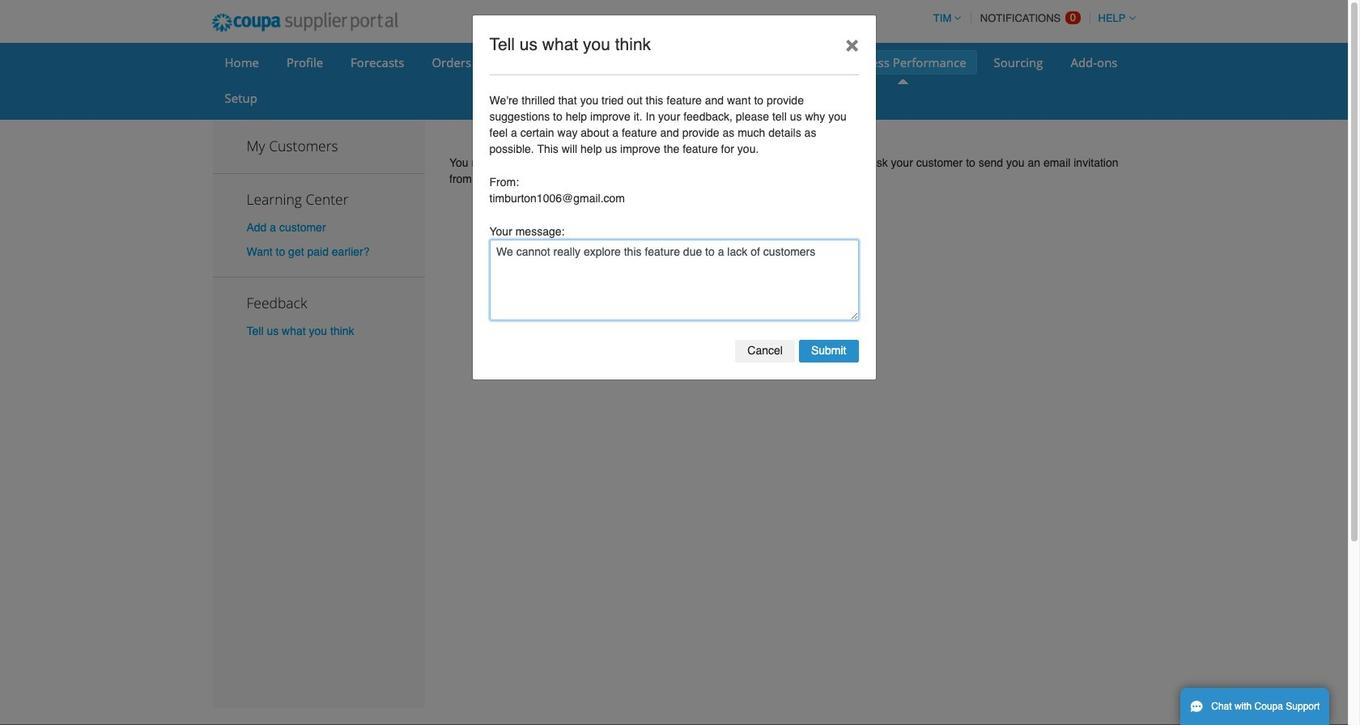 Task type: locate. For each thing, give the bounding box(es) containing it.
None text field
[[489, 240, 859, 321]]

coupa supplier portal image
[[200, 2, 409, 43]]

dialog
[[472, 14, 876, 381]]



Task type: vqa. For each thing, say whether or not it's contained in the screenshot.
'what'
no



